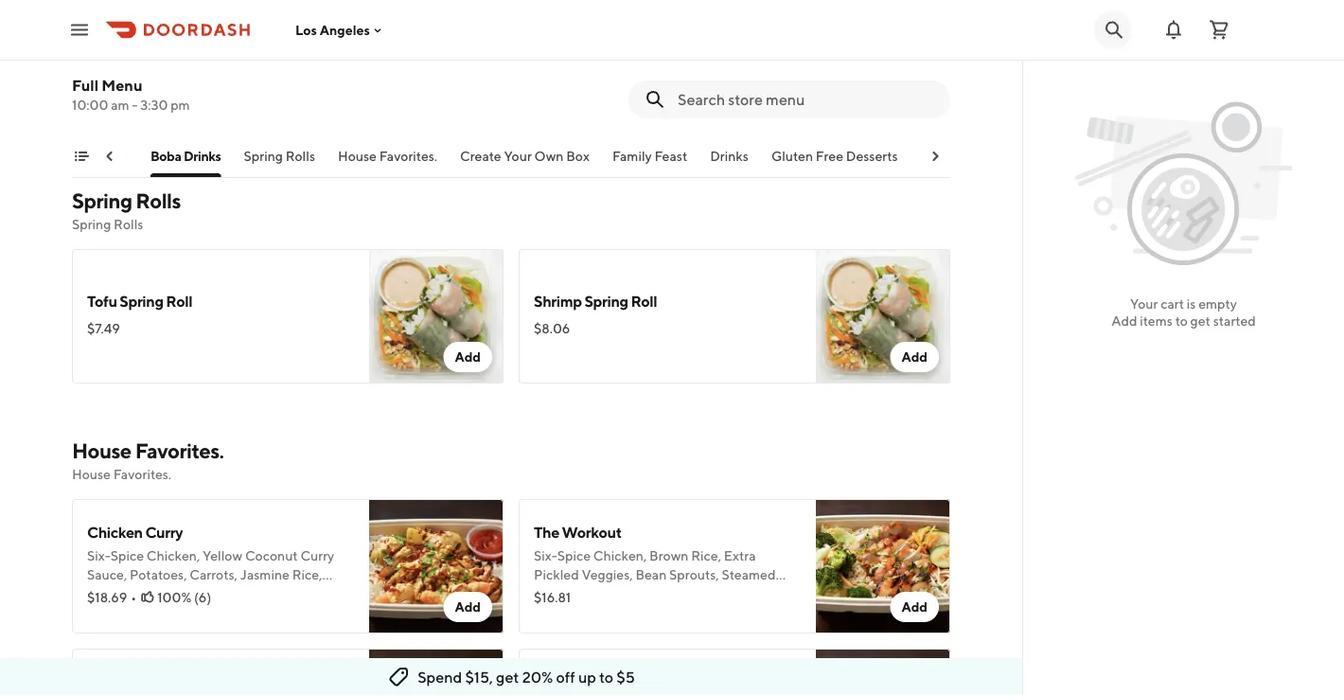 Task type: locate. For each thing, give the bounding box(es) containing it.
get
[[1191, 313, 1211, 329], [496, 668, 519, 686]]

1 horizontal spatial get
[[1191, 313, 1211, 329]]

to right up
[[600, 668, 614, 686]]

tofu spring roll image
[[369, 249, 504, 384]]

add button for tofu spring roll
[[444, 342, 492, 372]]

boba down 3:30
[[150, 148, 181, 164]]

favorites. for house favorites.
[[379, 148, 437, 164]]

spring rolls button
[[243, 147, 315, 177]]

1 vertical spatial house
[[72, 438, 131, 463]]

1 horizontal spatial your
[[1131, 296, 1159, 312]]

drinks button
[[710, 147, 749, 177]]

1 vertical spatial chicken
[[87, 673, 143, 691]]

chicken curry image
[[369, 499, 504, 634]]

vietnamese iced coffee boba image
[[369, 0, 504, 134]]

house inside button
[[338, 148, 376, 164]]

popular items
[[44, 148, 127, 164]]

$8.06
[[534, 321, 570, 336]]

0 horizontal spatial your
[[504, 148, 532, 164]]

full
[[72, 76, 99, 94]]

cart
[[1161, 296, 1185, 312]]

0 vertical spatial chicken
[[87, 523, 143, 541]]

sauce*
[[727, 586, 769, 601]]

family feast button
[[612, 147, 687, 177]]

roll for tofu spring roll
[[166, 292, 192, 310]]

family feast
[[612, 148, 687, 164]]

1 roll from the left
[[166, 292, 192, 310]]

vietnamese iced coffee boba
[[87, 42, 286, 60]]

0 horizontal spatial spice
[[558, 548, 591, 564]]

1 vertical spatial favorites.
[[135, 438, 224, 463]]

to inside "your cart is empty add items to get started"
[[1176, 313, 1188, 329]]

1 vertical spatial to
[[600, 668, 614, 686]]

pumpkin
[[534, 42, 595, 60]]

curry right the green
[[190, 673, 228, 691]]

add for tofu spring roll
[[455, 349, 481, 365]]

rolls
[[285, 148, 315, 164], [136, 188, 181, 213], [114, 216, 143, 232]]

to for up
[[600, 668, 614, 686]]

0 horizontal spatial roll
[[166, 292, 192, 310]]

1 drinks from the left
[[183, 148, 221, 164]]

your inside "your cart is empty add items to get started"
[[1131, 296, 1159, 312]]

roll right the tofu
[[166, 292, 192, 310]]

add inside "your cart is empty add items to get started"
[[1112, 313, 1138, 329]]

spring inside button
[[243, 148, 283, 164]]

chicken left the green
[[87, 673, 143, 691]]

spice
[[597, 42, 634, 60], [558, 548, 591, 564]]

your up items
[[1131, 296, 1159, 312]]

rolls down boba drinks
[[136, 188, 181, 213]]

your inside button
[[504, 148, 532, 164]]

1 vertical spatial get
[[496, 668, 519, 686]]

0 vertical spatial spice
[[597, 42, 634, 60]]

tamarind
[[668, 586, 724, 601]]

1 chicken from the top
[[87, 523, 143, 541]]

2 drinks from the left
[[710, 148, 749, 164]]

0 vertical spatial get
[[1191, 313, 1211, 329]]

add for shrimp spring roll
[[902, 349, 928, 365]]

chicken for chicken green curry
[[87, 673, 143, 691]]

curry up the 100%
[[145, 523, 183, 541]]

pumpkin spice boba image
[[816, 0, 951, 134]]

chicken,
[[594, 548, 647, 564]]

spice right pumpkin at top left
[[597, 42, 634, 60]]

0 horizontal spatial to
[[600, 668, 614, 686]]

get right $15,
[[496, 668, 519, 686]]

spice up pickled
[[558, 548, 591, 564]]

spice inside the workout six-spice chicken, brown rice, extra pickled veggies, bean sprouts, steamed broccoli, fresh herbs, tamarind sauce*
[[558, 548, 591, 564]]

20%
[[522, 668, 553, 686]]

rolls inside spring rolls button
[[285, 148, 315, 164]]

$5
[[617, 668, 635, 686]]

1 horizontal spatial roll
[[631, 292, 657, 310]]

box inside button
[[566, 148, 589, 164]]

extra
[[724, 548, 756, 564]]

rolls left house favorites.
[[285, 148, 315, 164]]

2 roll from the left
[[631, 292, 657, 310]]

1 horizontal spatial spice
[[597, 42, 634, 60]]

gluten
[[771, 148, 813, 164]]

your
[[504, 148, 532, 164], [1131, 296, 1159, 312]]

drinks down pm
[[183, 148, 221, 164]]

broccoli,
[[534, 586, 587, 601]]

box
[[566, 148, 589, 164], [587, 673, 613, 691]]

get down is
[[1191, 313, 1211, 329]]

Item Search search field
[[678, 89, 936, 110]]

boba
[[251, 42, 286, 60], [637, 42, 672, 60], [150, 148, 181, 164]]

0 vertical spatial house
[[338, 148, 376, 164]]

-
[[132, 97, 138, 113]]

$15,
[[465, 668, 493, 686]]

empty
[[1199, 296, 1238, 312]]

1 vertical spatial your
[[1131, 296, 1159, 312]]

1 vertical spatial spice
[[558, 548, 591, 564]]

bean
[[636, 567, 667, 582]]

0 horizontal spatial drinks
[[183, 148, 221, 164]]

(6)
[[194, 590, 211, 605]]

box left $5
[[587, 673, 613, 691]]

0 vertical spatial favorites.
[[379, 148, 437, 164]]

$18.69 •
[[87, 590, 137, 605]]

0 vertical spatial rolls
[[285, 148, 315, 164]]

$7.49
[[87, 321, 120, 336]]

to
[[1176, 313, 1188, 329], [600, 668, 614, 686]]

shrimp
[[534, 292, 582, 310]]

spring
[[243, 148, 283, 164], [72, 188, 132, 213], [72, 216, 111, 232], [120, 292, 163, 310], [585, 292, 628, 310]]

your left the own
[[504, 148, 532, 164]]

1 vertical spatial curry
[[190, 673, 228, 691]]

boba right "coffee"
[[251, 42, 286, 60]]

steamed
[[722, 567, 776, 582]]

1 horizontal spatial to
[[1176, 313, 1188, 329]]

gluten free desserts
[[771, 148, 898, 164]]

0 vertical spatial box
[[566, 148, 589, 164]]

chicken for chicken curry
[[87, 523, 143, 541]]

add button
[[444, 342, 492, 372], [891, 342, 939, 372], [444, 592, 492, 622], [891, 592, 939, 622]]

2 chicken from the top
[[87, 673, 143, 691]]

sauces for your home
[[921, 148, 1052, 164]]

1 horizontal spatial curry
[[190, 673, 228, 691]]

1 vertical spatial rolls
[[136, 188, 181, 213]]

1 horizontal spatial drinks
[[710, 148, 749, 164]]

rolls down scroll menu navigation left icon
[[114, 216, 143, 232]]

to down cart
[[1176, 313, 1188, 329]]

2 vertical spatial rolls
[[114, 216, 143, 232]]

add
[[1112, 313, 1138, 329], [455, 349, 481, 365], [902, 349, 928, 365], [455, 599, 481, 615], [902, 599, 928, 615]]

favorites. inside button
[[379, 148, 437, 164]]

drinks
[[183, 148, 221, 164], [710, 148, 749, 164]]

rolls for spring rolls
[[285, 148, 315, 164]]

0 vertical spatial curry
[[145, 523, 183, 541]]

chicken up $18.69 •
[[87, 523, 143, 541]]

roll right shrimp
[[631, 292, 657, 310]]

drinks right feast at the top
[[710, 148, 749, 164]]

box right the own
[[566, 148, 589, 164]]

gluten free desserts button
[[771, 147, 898, 177]]

add for chicken curry
[[455, 599, 481, 615]]

2 vertical spatial favorites.
[[113, 466, 171, 482]]

0 vertical spatial to
[[1176, 313, 1188, 329]]

1 horizontal spatial boba
[[251, 42, 286, 60]]

menu
[[102, 76, 143, 94]]

show menu categories image
[[74, 149, 89, 164]]

0 horizontal spatial get
[[496, 668, 519, 686]]

workout
[[562, 523, 622, 541]]

boba right pumpkin at top left
[[637, 42, 672, 60]]

0 vertical spatial your
[[504, 148, 532, 164]]



Task type: describe. For each thing, give the bounding box(es) containing it.
sprouts,
[[670, 567, 720, 582]]

coffee
[[202, 42, 248, 60]]

add button for chicken curry
[[444, 592, 492, 622]]

garden
[[534, 673, 585, 691]]

spring rolls spring rolls
[[72, 188, 181, 232]]

10:00
[[72, 97, 108, 113]]

house for house favorites.
[[338, 148, 376, 164]]

six-
[[534, 548, 558, 564]]

3:30
[[140, 97, 168, 113]]

brown
[[650, 548, 689, 564]]

angeles
[[320, 22, 370, 38]]

chicken green curry
[[87, 673, 228, 691]]

the workout six-spice chicken, brown rice, extra pickled veggies, bean sprouts, steamed broccoli, fresh herbs, tamarind sauce*
[[534, 523, 776, 601]]

free
[[816, 148, 843, 164]]

house for house favorites. house favorites.
[[72, 438, 131, 463]]

house favorites. house favorites.
[[72, 438, 224, 482]]

roll for shrimp spring roll
[[631, 292, 657, 310]]

green
[[145, 673, 187, 691]]

house favorites.
[[338, 148, 437, 164]]

fresh
[[590, 586, 623, 601]]

garden box image
[[816, 649, 951, 696]]

home
[[1015, 148, 1052, 164]]

the
[[534, 523, 560, 541]]

spend $15, get 20% off up to $5
[[418, 668, 635, 686]]

shrimp spring roll
[[534, 292, 657, 310]]

2 horizontal spatial boba
[[637, 42, 672, 60]]

your cart is empty add items to get started
[[1112, 296, 1257, 329]]

family
[[612, 148, 652, 164]]

100% (6)
[[157, 590, 211, 605]]

create your own box
[[460, 148, 589, 164]]

scroll menu navigation right image
[[928, 149, 943, 164]]

house favorites. button
[[338, 147, 437, 177]]

pumpkin spice boba
[[534, 42, 672, 60]]

your
[[985, 148, 1012, 164]]

2 vertical spatial house
[[72, 466, 111, 482]]

up
[[579, 668, 597, 686]]

spend
[[418, 668, 462, 686]]

items
[[1141, 313, 1173, 329]]

0 horizontal spatial boba
[[150, 148, 181, 164]]

los angeles
[[295, 22, 370, 38]]

0 items, open order cart image
[[1208, 18, 1231, 41]]

sauces
[[921, 148, 963, 164]]

$7.44
[[87, 71, 120, 86]]

tofu
[[87, 292, 117, 310]]

popular
[[44, 148, 91, 164]]

spring rolls
[[243, 148, 315, 164]]

shrimp spring roll image
[[816, 249, 951, 384]]

items
[[94, 148, 127, 164]]

to for items
[[1176, 313, 1188, 329]]

tofu spring roll
[[87, 292, 192, 310]]

veggies,
[[582, 567, 633, 582]]

scroll menu navigation left image
[[102, 149, 117, 164]]

favorites. for house favorites. house favorites.
[[135, 438, 224, 463]]

for
[[966, 148, 983, 164]]

create
[[460, 148, 501, 164]]

get inside "your cart is empty add items to get started"
[[1191, 313, 1211, 329]]

vietnamese
[[87, 42, 167, 60]]

herbs,
[[626, 586, 665, 601]]

boba drinks
[[150, 148, 221, 164]]

off
[[556, 668, 576, 686]]

pm
[[171, 97, 190, 113]]

$16.81
[[534, 590, 571, 605]]

the workout image
[[816, 499, 951, 634]]

$18.69
[[87, 590, 127, 605]]

popular items button
[[44, 147, 127, 177]]

am
[[111, 97, 129, 113]]

0 horizontal spatial curry
[[145, 523, 183, 541]]

open menu image
[[68, 18, 91, 41]]

desserts
[[846, 148, 898, 164]]

•
[[131, 590, 137, 605]]

1 vertical spatial box
[[587, 673, 613, 691]]

100%
[[157, 590, 192, 605]]

is
[[1187, 296, 1197, 312]]

create your own box button
[[460, 147, 589, 177]]

feast
[[654, 148, 687, 164]]

notification bell image
[[1163, 18, 1186, 41]]

chicken curry
[[87, 523, 183, 541]]

garden box
[[534, 673, 613, 691]]

rice,
[[692, 548, 722, 564]]

pickled
[[534, 567, 579, 582]]

own
[[534, 148, 563, 164]]

add button for shrimp spring roll
[[891, 342, 939, 372]]

los angeles button
[[295, 22, 385, 38]]

full menu 10:00 am - 3:30 pm
[[72, 76, 190, 113]]

sauces for your home button
[[921, 147, 1052, 177]]

los
[[295, 22, 317, 38]]

iced
[[170, 42, 199, 60]]

rolls for spring rolls spring rolls
[[136, 188, 181, 213]]

chicken green curry image
[[369, 649, 504, 696]]

started
[[1214, 313, 1257, 329]]



Task type: vqa. For each thing, say whether or not it's contained in the screenshot.
"Favorites." associated with House Favorites.
yes



